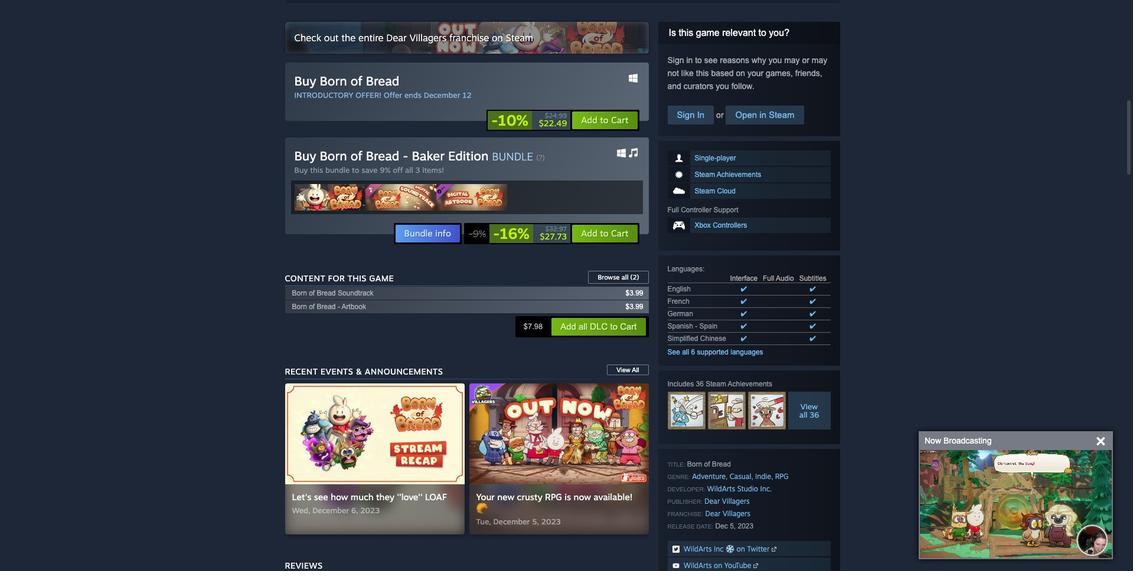 Task type: describe. For each thing, give the bounding box(es) containing it.
-10%
[[492, 111, 529, 129]]

reviews
[[285, 561, 323, 571]]

1 vertical spatial full
[[763, 275, 775, 283]]

check out the entire dear villagers franchise on steam
[[294, 32, 534, 44]]

1 vertical spatial villagers
[[722, 497, 750, 506]]

buy for save
[[294, 165, 308, 175]]

to right dlc
[[611, 322, 618, 332]]

steam cloud
[[695, 187, 736, 196]]

offer!
[[356, 90, 382, 100]]

spanish
[[668, 323, 693, 331]]

- right -9%
[[493, 224, 500, 243]]

1 horizontal spatial 9%
[[473, 228, 486, 240]]

to left "you?"
[[759, 28, 767, 38]]

or inside sign in to see reasons why you may or may not like this based on your games, friends, and curators you follow.
[[803, 56, 810, 65]]

wildarts on youtube link
[[668, 558, 831, 572]]

info
[[436, 228, 451, 239]]

2 , from the left
[[752, 473, 754, 481]]

add for -10%
[[581, 115, 598, 126]]

to inside sign in to see reasons why you may or may not like this based on your games, friends, and curators you follow.
[[695, 56, 702, 65]]

support
[[714, 206, 739, 214]]

title: born of bread genre: adventure , casual , indie , rpg developer: wildarts studio inc. publisher: dear villagers franchise: dear villagers release date: dec 5, 2023
[[668, 461, 789, 531]]

and
[[668, 82, 682, 91]]

out
[[324, 32, 339, 44]]

cart for 10%
[[611, 115, 629, 126]]

supported
[[697, 349, 729, 357]]

save
[[362, 165, 378, 175]]

see all 6 supported languages link
[[668, 349, 764, 357]]

0 horizontal spatial 36
[[696, 380, 704, 389]]

wildarts inside title: born of bread genre: adventure , casual , indie , rpg developer: wildarts studio inc. publisher: dear villagers franchise: dear villagers release date: dec 5, 2023
[[708, 485, 736, 494]]

german
[[668, 310, 693, 318]]

wildarts on youtube
[[684, 562, 752, 571]]

now
[[574, 492, 591, 503]]

add to cart for -10%
[[581, 115, 629, 126]]

the
[[342, 32, 356, 44]]

''love''
[[397, 492, 423, 503]]

december for much
[[313, 506, 349, 516]]

add to cart link for -10%
[[572, 111, 638, 130]]

2023 inside let's see how much they ''love'' loaf wed, december 6, 2023
[[361, 506, 380, 516]]

3 , from the left
[[772, 473, 774, 481]]

bundle
[[404, 228, 433, 239]]

not
[[668, 69, 679, 78]]

1 vertical spatial achievements
[[728, 380, 773, 389]]

wildarts for inc
[[684, 545, 712, 554]]

bread up born of bread - artbook
[[317, 289, 336, 298]]

born for -
[[320, 148, 347, 164]]

relevant
[[723, 28, 756, 38]]

to up 'browse'
[[600, 228, 609, 239]]

view for all
[[801, 402, 818, 412]]

why
[[752, 56, 767, 65]]

wildarts studio inc. link
[[708, 485, 772, 494]]

open in steam
[[736, 110, 795, 120]]

- left spain
[[695, 323, 698, 331]]

rpg link
[[776, 473, 789, 481]]

🥐
[[476, 503, 488, 515]]

:
[[703, 265, 705, 274]]

5, inside title: born of bread genre: adventure , casual , indie , rpg developer: wildarts studio inc. publisher: dear villagers franchise: dear villagers release date: dec 5, 2023
[[730, 523, 736, 531]]

xbox controllers
[[695, 222, 747, 230]]

0 vertical spatial you
[[769, 56, 782, 65]]

subtitles
[[800, 275, 827, 283]]

dlc
[[590, 322, 608, 332]]

6,
[[351, 506, 358, 516]]

of for introductory
[[351, 73, 363, 89]]

sign for sign in
[[677, 110, 695, 120]]

wildarts for on
[[684, 562, 712, 571]]

inc
[[714, 545, 724, 554]]

2 vertical spatial add
[[561, 322, 577, 332]]

tue,
[[476, 518, 491, 527]]

&
[[356, 367, 362, 377]]

36 inside view all 36
[[810, 411, 820, 420]]

twitter
[[748, 545, 770, 554]]

publisher:
[[668, 499, 703, 506]]

dec
[[716, 523, 728, 531]]

chinese
[[701, 335, 727, 343]]

add to cart link for -9%
[[572, 224, 638, 243]]

buy for -
[[294, 148, 316, 164]]

for
[[328, 274, 345, 284]]

to left save
[[352, 165, 360, 175]]

tue, december 5, 2023
[[476, 518, 561, 527]]

genre:
[[668, 474, 691, 481]]

indie link
[[756, 473, 772, 481]]

see all 6 supported languages
[[668, 349, 764, 357]]

entire
[[359, 32, 384, 44]]

interface
[[730, 275, 758, 283]]

based
[[712, 69, 734, 78]]

add all dlc to cart link
[[551, 318, 647, 337]]

$3.99 for born of bread soundtrack
[[626, 289, 644, 298]]

open in steam link
[[726, 106, 804, 125]]

controllers
[[713, 222, 747, 230]]

browse all (2)
[[598, 274, 640, 282]]

recent
[[285, 367, 318, 377]]

1 vertical spatial dear
[[705, 497, 720, 506]]

available!
[[594, 492, 633, 503]]

sign in to see reasons why you may or may not like this based on your games, friends, and curators you follow.
[[668, 56, 828, 91]]

bundle
[[492, 150, 533, 163]]

all for see all 6 supported languages
[[682, 349, 690, 357]]

xbox controllers link
[[668, 218, 831, 233]]

your
[[748, 69, 764, 78]]

10%
[[498, 111, 529, 129]]

1 , from the left
[[726, 473, 728, 481]]

$7.98
[[524, 323, 543, 331]]

buy this bundle to save 9% off all 3 items!
[[294, 165, 444, 175]]

all for browse all (2)
[[622, 274, 629, 282]]

how
[[331, 492, 348, 503]]

view all 36
[[800, 402, 820, 420]]

now broadcasting link
[[925, 435, 992, 447]]

2 vertical spatial december
[[494, 518, 530, 527]]

steam inside open in steam link
[[769, 110, 795, 120]]

0 vertical spatial achievements
[[717, 171, 762, 179]]

- left baker
[[403, 148, 408, 164]]

on right ❄️ at right bottom
[[737, 545, 745, 554]]

december for bread
[[424, 90, 461, 100]]

steam cloud link
[[668, 184, 831, 199]]

0 vertical spatial full
[[668, 206, 679, 214]]

6
[[692, 349, 695, 357]]

sign for sign in to see reasons why you may or may not like this based on your games, friends, and curators you follow.
[[668, 56, 684, 65]]

offer
[[384, 90, 402, 100]]

this for is this game relevant to you?
[[679, 28, 694, 38]]

$32.97 $27.73
[[540, 225, 567, 242]]

to right the $24.99 on the top
[[600, 115, 609, 126]]

introductory
[[294, 90, 353, 100]]

your
[[476, 492, 495, 503]]

see inside let's see how much they ''love'' loaf wed, december 6, 2023
[[314, 492, 328, 503]]

curators
[[684, 82, 714, 91]]

view for all
[[617, 367, 631, 374]]

includes 36 steam achievements
[[668, 380, 773, 389]]

0 horizontal spatial or
[[714, 110, 726, 120]]

bargain hunter image
[[708, 392, 746, 430]]

0 horizontal spatial 5,
[[532, 518, 539, 527]]

includes
[[668, 380, 694, 389]]

let's see how much they ''love'' loaf wed, december 6, 2023
[[292, 492, 447, 516]]

add to cart for -9%
[[581, 228, 629, 239]]

broadcasting
[[944, 437, 992, 446]]



Task type: vqa. For each thing, say whether or not it's contained in the screenshot.
$32.97
yes



Task type: locate. For each thing, give the bounding box(es) containing it.
steam inside steam cloud "link"
[[695, 187, 716, 196]]

steam right the open
[[769, 110, 795, 120]]

you up games,
[[769, 56, 782, 65]]

dear villagers link down wildarts studio inc. link
[[705, 497, 750, 506]]

view left all
[[617, 367, 631, 374]]

1 vertical spatial see
[[314, 492, 328, 503]]

in right the open
[[760, 110, 767, 120]]

9%
[[380, 165, 391, 175], [473, 228, 486, 240]]

is
[[669, 28, 676, 38]]

✔
[[741, 285, 747, 294], [810, 285, 816, 294], [741, 298, 747, 306], [810, 298, 816, 306], [741, 310, 747, 318], [810, 310, 816, 318], [741, 323, 747, 331], [810, 323, 816, 331], [741, 335, 747, 343], [810, 335, 816, 343]]

,
[[726, 473, 728, 481], [752, 473, 754, 481], [772, 473, 774, 481]]

0 vertical spatial add to cart
[[581, 115, 629, 126]]

sign up the not
[[668, 56, 684, 65]]

on down 'inc'
[[714, 562, 723, 571]]

december left 12
[[424, 90, 461, 100]]

in
[[698, 110, 705, 120]]

like
[[682, 69, 694, 78]]

$22.49
[[539, 118, 567, 128]]

1 vertical spatial sign
[[677, 110, 695, 120]]

add right the $24.99 on the top
[[581, 115, 598, 126]]

see left the how
[[314, 492, 328, 503]]

open
[[736, 110, 757, 120]]

view all link
[[607, 365, 649, 376]]

dear right 'entire'
[[387, 32, 407, 44]]

ends
[[405, 90, 422, 100]]

of down content on the left top
[[309, 289, 315, 298]]

1 horizontal spatial view
[[801, 402, 818, 412]]

(2)
[[631, 274, 640, 282]]

0 vertical spatial add
[[581, 115, 598, 126]]

0 vertical spatial 9%
[[380, 165, 391, 175]]

franchise
[[450, 32, 489, 44]]

steam right franchise
[[506, 32, 534, 44]]

bread for genre:
[[712, 461, 731, 469]]

1 add to cart from the top
[[581, 115, 629, 126]]

of up 'adventure'
[[705, 461, 710, 469]]

0 vertical spatial dear
[[387, 32, 407, 44]]

0 vertical spatial dear villagers link
[[705, 497, 750, 506]]

may up games,
[[785, 56, 800, 65]]

1 vertical spatial 9%
[[473, 228, 486, 240]]

or up friends,
[[803, 56, 810, 65]]

born inside buy born of bread introductory offer! offer ends december 12
[[320, 73, 347, 89]]

december down the how
[[313, 506, 349, 516]]

0 vertical spatial see
[[705, 56, 718, 65]]

view all
[[617, 367, 640, 374]]

born of bread - artbook
[[292, 303, 366, 311]]

developer:
[[668, 487, 706, 493]]

to
[[759, 28, 767, 38], [695, 56, 702, 65], [600, 115, 609, 126], [352, 165, 360, 175], [600, 228, 609, 239], [611, 322, 618, 332]]

add to cart up 'browse'
[[581, 228, 629, 239]]

- right 'info'
[[469, 228, 473, 240]]

add for -9%
[[581, 228, 598, 239]]

add left dlc
[[561, 322, 577, 332]]

1 vertical spatial view
[[801, 402, 818, 412]]

1 vertical spatial add
[[581, 228, 598, 239]]

may
[[785, 56, 800, 65], [812, 56, 828, 65]]

1 vertical spatial cart
[[611, 228, 629, 239]]

, left "indie" on the right bottom of the page
[[752, 473, 754, 481]]

rpg left is
[[545, 492, 562, 503]]

1 horizontal spatial you
[[769, 56, 782, 65]]

1 horizontal spatial in
[[760, 110, 767, 120]]

release
[[668, 524, 695, 531]]

all inside view all 36
[[800, 411, 808, 420]]

0 vertical spatial rpg
[[776, 473, 789, 481]]

5, down crusty
[[532, 518, 539, 527]]

1 horizontal spatial 2023
[[542, 518, 561, 527]]

2 vertical spatial this
[[310, 165, 323, 175]]

in up like
[[687, 56, 693, 65]]

steam up full controller support
[[695, 187, 716, 196]]

or
[[803, 56, 810, 65], [714, 110, 726, 120]]

2 horizontal spatial ,
[[772, 473, 774, 481]]

, left casual on the bottom of page
[[726, 473, 728, 481]]

franchise:
[[668, 512, 704, 518]]

game
[[696, 28, 720, 38]]

0 vertical spatial add to cart link
[[572, 111, 638, 130]]

5, right dec
[[730, 523, 736, 531]]

0 vertical spatial sign
[[668, 56, 684, 65]]

december down 'new' in the left of the page
[[494, 518, 530, 527]]

off
[[393, 165, 403, 175]]

bread up offer
[[366, 73, 399, 89]]

browse
[[598, 274, 620, 282]]

1 vertical spatial $3.99
[[626, 303, 644, 311]]

single-player
[[695, 154, 736, 162]]

buy born of bread - baker edition bundle (?)
[[294, 148, 545, 164]]

steam
[[506, 32, 534, 44], [769, 110, 795, 120], [695, 171, 716, 179], [695, 187, 716, 196], [706, 380, 727, 389]]

view inside view all 36
[[801, 402, 818, 412]]

your new crusty rpg is now available! 🥐
[[476, 492, 633, 515]]

1 horizontal spatial 5,
[[730, 523, 736, 531]]

1 vertical spatial or
[[714, 110, 726, 120]]

this right is
[[679, 28, 694, 38]]

games,
[[766, 69, 793, 78]]

or right 'in'
[[714, 110, 726, 120]]

(?)
[[537, 154, 545, 162]]

achievements up the gotta pet them all image
[[728, 380, 773, 389]]

dear
[[387, 32, 407, 44], [705, 497, 720, 506], [706, 510, 721, 519]]

reasons
[[720, 56, 750, 65]]

2 add to cart from the top
[[581, 228, 629, 239]]

in inside sign in to see reasons why you may or may not like this based on your games, friends, and curators you follow.
[[687, 56, 693, 65]]

bread inside title: born of bread genre: adventure , casual , indie , rpg developer: wildarts studio inc. publisher: dear villagers franchise: dear villagers release date: dec 5, 2023
[[712, 461, 731, 469]]

add
[[581, 115, 598, 126], [581, 228, 598, 239], [561, 322, 577, 332]]

0 horizontal spatial view
[[617, 367, 631, 374]]

1 may from the left
[[785, 56, 800, 65]]

0 horizontal spatial see
[[314, 492, 328, 503]]

$24.99 $22.49
[[539, 112, 567, 128]]

friends,
[[796, 69, 823, 78]]

cart for 9%
[[611, 228, 629, 239]]

date:
[[697, 524, 714, 531]]

villagers up dec
[[723, 510, 751, 519]]

whack a mole image
[[668, 392, 706, 430]]

loaf
[[425, 492, 447, 503]]

2 horizontal spatial 2023
[[738, 523, 754, 531]]

36 right the gotta pet them all image
[[810, 411, 820, 420]]

all left 6
[[682, 349, 690, 357]]

on
[[492, 32, 503, 44], [736, 69, 746, 78], [737, 545, 745, 554], [714, 562, 723, 571]]

villagers down wildarts studio inc. link
[[722, 497, 750, 506]]

0 vertical spatial buy
[[294, 73, 316, 89]]

1 horizontal spatial may
[[812, 56, 828, 65]]

of up buy this bundle to save 9% off all 3 items!
[[351, 148, 363, 164]]

2023 down your new crusty rpg is now available! 🥐
[[542, 518, 561, 527]]

to up curators
[[695, 56, 702, 65]]

steam inside check out the entire dear villagers franchise on steam link
[[506, 32, 534, 44]]

of up offer!
[[351, 73, 363, 89]]

1 horizontal spatial ,
[[752, 473, 754, 481]]

dear villagers link for publisher:
[[705, 497, 750, 506]]

let's
[[292, 492, 312, 503]]

9% left -16% at the top of page
[[473, 228, 486, 240]]

check
[[294, 32, 321, 44]]

this inside sign in to see reasons why you may or may not like this based on your games, friends, and curators you follow.
[[696, 69, 709, 78]]

on up follow.
[[736, 69, 746, 78]]

of for genre:
[[705, 461, 710, 469]]

this
[[348, 274, 367, 284]]

36
[[696, 380, 704, 389], [810, 411, 820, 420]]

0 vertical spatial view
[[617, 367, 631, 374]]

all left '(2)'
[[622, 274, 629, 282]]

single-player link
[[668, 151, 831, 166]]

0 horizontal spatial 2023
[[361, 506, 380, 516]]

title:
[[668, 462, 686, 468]]

1 vertical spatial in
[[760, 110, 767, 120]]

-16%
[[493, 224, 530, 243]]

- up bundle
[[492, 111, 498, 129]]

simplified chinese
[[668, 335, 727, 343]]

now broadcasting
[[925, 437, 992, 446]]

full controller support
[[668, 206, 739, 214]]

wildarts down wildarts inc ❄️ on twitter
[[684, 562, 712, 571]]

0 horizontal spatial may
[[785, 56, 800, 65]]

add to cart right the $24.99 on the top
[[581, 115, 629, 126]]

this for buy this bundle to save 9% off all 3 items!
[[310, 165, 323, 175]]

0 horizontal spatial ,
[[726, 473, 728, 481]]

2 horizontal spatial december
[[494, 518, 530, 527]]

- down born of bread soundtrack
[[338, 303, 340, 311]]

all left 3
[[405, 165, 413, 175]]

0 vertical spatial december
[[424, 90, 461, 100]]

2 vertical spatial buy
[[294, 165, 308, 175]]

languages
[[668, 265, 703, 274]]

, left rpg link
[[772, 473, 774, 481]]

of
[[351, 73, 363, 89], [351, 148, 363, 164], [309, 289, 315, 298], [309, 303, 315, 311], [705, 461, 710, 469]]

view
[[617, 367, 631, 374], [801, 402, 818, 412]]

you down the based
[[716, 82, 729, 91]]

wildarts left 'inc'
[[684, 545, 712, 554]]

villagers left franchise
[[410, 32, 447, 44]]

xbox
[[695, 222, 711, 230]]

all right the gotta pet them all image
[[800, 411, 808, 420]]

this left bundle
[[310, 165, 323, 175]]

add to cart link up 'browse'
[[572, 224, 638, 243]]

9% left off on the left of page
[[380, 165, 391, 175]]

rpg inside title: born of bread genre: adventure , casual , indie , rpg developer: wildarts studio inc. publisher: dear villagers franchise: dear villagers release date: dec 5, 2023
[[776, 473, 789, 481]]

0 vertical spatial villagers
[[410, 32, 447, 44]]

wildarts down adventure link
[[708, 485, 736, 494]]

0 horizontal spatial full
[[668, 206, 679, 214]]

in for sign
[[687, 56, 693, 65]]

1 vertical spatial add to cart
[[581, 228, 629, 239]]

gotta pet them all image
[[748, 392, 786, 430]]

sign in link
[[668, 106, 714, 125]]

steam achievements
[[695, 171, 762, 179]]

full left audio
[[763, 275, 775, 283]]

1 vertical spatial buy
[[294, 148, 316, 164]]

dear down adventure link
[[705, 497, 720, 506]]

2 horizontal spatial this
[[696, 69, 709, 78]]

1 vertical spatial rpg
[[545, 492, 562, 503]]

2023 right 6,
[[361, 506, 380, 516]]

1 horizontal spatial december
[[424, 90, 461, 100]]

1 $3.99 from the top
[[626, 289, 644, 298]]

this
[[679, 28, 694, 38], [696, 69, 709, 78], [310, 165, 323, 175]]

0 horizontal spatial december
[[313, 506, 349, 516]]

add all dlc to cart
[[561, 322, 637, 332]]

1 vertical spatial wildarts
[[684, 545, 712, 554]]

rpg right "indie" on the right bottom of the page
[[776, 473, 789, 481]]

bread inside buy born of bread introductory offer! offer ends december 12
[[366, 73, 399, 89]]

all left dlc
[[579, 322, 588, 332]]

0 vertical spatial or
[[803, 56, 810, 65]]

2 $3.99 from the top
[[626, 303, 644, 311]]

wed,
[[292, 506, 310, 516]]

add to cart link right the $24.99 on the top
[[572, 111, 638, 130]]

1 vertical spatial add to cart link
[[572, 224, 638, 243]]

content for this game
[[285, 274, 394, 284]]

1 vertical spatial you
[[716, 82, 729, 91]]

1 horizontal spatial full
[[763, 275, 775, 283]]

1 vertical spatial this
[[696, 69, 709, 78]]

check out the entire dear villagers franchise on steam link
[[285, 22, 649, 54]]

36 right includes
[[696, 380, 704, 389]]

1 add to cart link from the top
[[572, 111, 638, 130]]

crusty
[[517, 492, 543, 503]]

born for genre:
[[688, 461, 703, 469]]

bundle
[[325, 165, 350, 175]]

0 horizontal spatial this
[[310, 165, 323, 175]]

$27.73
[[540, 232, 567, 242]]

languages
[[731, 349, 764, 357]]

add right the '$32.97' at the top of the page
[[581, 228, 598, 239]]

of inside title: born of bread genre: adventure , casual , indie , rpg developer: wildarts studio inc. publisher: dear villagers franchise: dear villagers release date: dec 5, 2023
[[705, 461, 710, 469]]

rpg inside your new crusty rpg is now available! 🥐
[[545, 492, 562, 503]]

2023 inside title: born of bread genre: adventure , casual , indie , rpg developer: wildarts studio inc. publisher: dear villagers franchise: dear villagers release date: dec 5, 2023
[[738, 523, 754, 531]]

game
[[369, 274, 394, 284]]

0 vertical spatial $3.99
[[626, 289, 644, 298]]

-
[[492, 111, 498, 129], [403, 148, 408, 164], [493, 224, 500, 243], [469, 228, 473, 240], [338, 303, 340, 311], [695, 323, 698, 331]]

december
[[424, 90, 461, 100], [313, 506, 349, 516], [494, 518, 530, 527]]

bread for -
[[366, 148, 399, 164]]

content
[[285, 274, 326, 284]]

of down born of bread soundtrack
[[309, 303, 315, 311]]

0 vertical spatial this
[[679, 28, 694, 38]]

2 vertical spatial cart
[[620, 322, 637, 332]]

achievements
[[717, 171, 762, 179], [728, 380, 773, 389]]

born inside title: born of bread genre: adventure , casual , indie , rpg developer: wildarts studio inc. publisher: dear villagers franchise: dear villagers release date: dec 5, 2023
[[688, 461, 703, 469]]

2023 up the wildarts inc ❄️ on twitter link
[[738, 523, 754, 531]]

3
[[416, 165, 420, 175]]

dear up the date:
[[706, 510, 721, 519]]

2 vertical spatial villagers
[[723, 510, 751, 519]]

of for -
[[351, 148, 363, 164]]

2 buy from the top
[[294, 148, 316, 164]]

steam down single-
[[695, 171, 716, 179]]

2 vertical spatial wildarts
[[684, 562, 712, 571]]

buy for introductory
[[294, 73, 316, 89]]

youtube
[[725, 562, 752, 571]]

dear villagers link up dec
[[706, 510, 751, 519]]

1 vertical spatial dear villagers link
[[706, 510, 751, 519]]

all for view all 36
[[800, 411, 808, 420]]

all for add all dlc to cart
[[579, 322, 588, 332]]

1 horizontal spatial 36
[[810, 411, 820, 420]]

you
[[769, 56, 782, 65], [716, 82, 729, 91]]

on inside sign in to see reasons why you may or may not like this based on your games, friends, and curators you follow.
[[736, 69, 746, 78]]

sign left 'in'
[[677, 110, 695, 120]]

born for introductory
[[320, 73, 347, 89]]

dear villagers link for franchise:
[[706, 510, 751, 519]]

1 horizontal spatial or
[[803, 56, 810, 65]]

0 vertical spatial in
[[687, 56, 693, 65]]

sign inside sign in to see reasons why you may or may not like this based on your games, friends, and curators you follow.
[[668, 56, 684, 65]]

0 vertical spatial wildarts
[[708, 485, 736, 494]]

16%
[[500, 224, 530, 243]]

2 add to cart link from the top
[[572, 224, 638, 243]]

in for open
[[760, 110, 767, 120]]

bread up save
[[366, 148, 399, 164]]

player
[[717, 154, 736, 162]]

soundtrack
[[338, 289, 374, 298]]

0 horizontal spatial you
[[716, 82, 729, 91]]

full left controller
[[668, 206, 679, 214]]

$3.99 for born of bread - artbook
[[626, 303, 644, 311]]

in
[[687, 56, 693, 65], [760, 110, 767, 120]]

december inside buy born of bread introductory offer! offer ends december 12
[[424, 90, 461, 100]]

0 vertical spatial 36
[[696, 380, 704, 389]]

bread down born of bread soundtrack
[[317, 303, 336, 311]]

1 horizontal spatial rpg
[[776, 473, 789, 481]]

december inside let's see how much they ''love'' loaf wed, december 6, 2023
[[313, 506, 349, 516]]

buy inside buy born of bread introductory offer! offer ends december 12
[[294, 73, 316, 89]]

view right the gotta pet them all image
[[801, 402, 818, 412]]

2 may from the left
[[812, 56, 828, 65]]

1 vertical spatial december
[[313, 506, 349, 516]]

of inside buy born of bread introductory offer! offer ends december 12
[[351, 73, 363, 89]]

dear villagers link
[[705, 497, 750, 506], [706, 510, 751, 519]]

0 horizontal spatial 9%
[[380, 165, 391, 175]]

1 horizontal spatial this
[[679, 28, 694, 38]]

achievements up steam cloud "link"
[[717, 171, 762, 179]]

1 buy from the top
[[294, 73, 316, 89]]

controller
[[681, 206, 712, 214]]

this up curators
[[696, 69, 709, 78]]

0 horizontal spatial rpg
[[545, 492, 562, 503]]

cloud
[[717, 187, 736, 196]]

is this game relevant to you?
[[669, 28, 790, 38]]

bread for introductory
[[366, 73, 399, 89]]

steam up bargain hunter image
[[706, 380, 727, 389]]

bread
[[366, 73, 399, 89], [366, 148, 399, 164], [317, 289, 336, 298], [317, 303, 336, 311], [712, 461, 731, 469]]

0 vertical spatial cart
[[611, 115, 629, 126]]

born of bread soundtrack
[[292, 289, 374, 298]]

see
[[705, 56, 718, 65], [314, 492, 328, 503]]

bundle info link
[[395, 224, 461, 243]]

0 horizontal spatial in
[[687, 56, 693, 65]]

❄️
[[726, 545, 735, 554]]

announcements
[[365, 367, 443, 377]]

is
[[565, 492, 571, 503]]

sign
[[668, 56, 684, 65], [677, 110, 695, 120]]

see up the based
[[705, 56, 718, 65]]

1 vertical spatial 36
[[810, 411, 820, 420]]

may up friends,
[[812, 56, 828, 65]]

3 buy from the top
[[294, 165, 308, 175]]

all
[[632, 367, 640, 374]]

see inside sign in to see reasons why you may or may not like this based on your games, friends, and curators you follow.
[[705, 56, 718, 65]]

2 vertical spatial dear
[[706, 510, 721, 519]]

on right franchise
[[492, 32, 503, 44]]

1 horizontal spatial see
[[705, 56, 718, 65]]

bread up adventure link
[[712, 461, 731, 469]]



